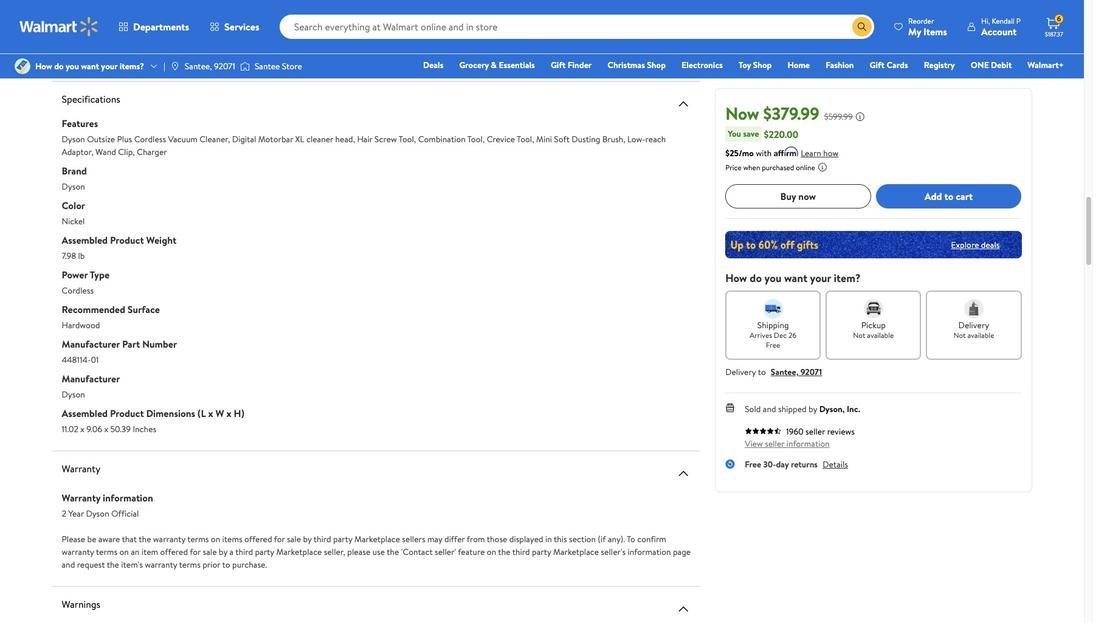 Task type: locate. For each thing, give the bounding box(es) containing it.
to inside the intelligently reports in real time hair screw tool tough, durable materials up to 60 minutes of run time²
[[89, 32, 97, 44]]

26
[[789, 330, 797, 340]]

1 horizontal spatial gift
[[870, 59, 885, 71]]

free left "30-"
[[745, 458, 761, 471]]

your for items?
[[101, 60, 118, 72]]

your left 'item?'
[[810, 271, 831, 286]]

0 horizontal spatial in
[[151, 0, 157, 12]]

0 vertical spatial your
[[101, 60, 118, 72]]

0 horizontal spatial cordless
[[62, 285, 94, 297]]

verified
[[560, 54, 588, 66]]

available down intent image for delivery
[[968, 330, 994, 340]]

explore deals
[[951, 239, 1000, 251]]

santee
[[255, 60, 280, 72]]

vacuum
[[168, 133, 197, 145]]

third up seller,
[[314, 533, 331, 545]]

to left 60
[[89, 32, 97, 44]]

others
[[373, 54, 397, 66]]

1 horizontal spatial by
[[303, 533, 312, 545]]

0 vertical spatial 92071
[[214, 60, 235, 72]]

1 vertical spatial your
[[810, 271, 831, 286]]

0 vertical spatial do
[[54, 60, 64, 72]]

third down displayed
[[512, 546, 530, 558]]

show
[[115, 54, 134, 66]]

you right "show"
[[136, 54, 149, 66]]

1 vertical spatial product
[[110, 407, 144, 420]]

cordless up the charger on the top left
[[134, 133, 166, 145]]

view seller information link
[[745, 438, 830, 450]]

search icon image
[[857, 22, 867, 32]]

information up returns
[[787, 438, 830, 450]]

to down a
[[222, 559, 230, 571]]

in left the this
[[545, 533, 552, 545]]

1 horizontal spatial delivery
[[959, 319, 989, 331]]

0 vertical spatial for
[[274, 533, 285, 545]]

legal information image
[[818, 162, 827, 172]]

0 vertical spatial warranty
[[153, 533, 185, 545]]

details
[[823, 458, 848, 471]]

party down displayed
[[532, 546, 551, 558]]

0 horizontal spatial free
[[745, 458, 761, 471]]

and right & at left top
[[499, 54, 512, 66]]

do up shipping
[[750, 271, 762, 286]]

hair
[[76, 11, 92, 23], [357, 133, 373, 145]]

delivery not available
[[954, 319, 994, 340]]

available inside "pickup not available"
[[867, 330, 894, 340]]

do for how do you want your item?
[[750, 271, 762, 286]]

may
[[427, 533, 442, 545]]

gift cards
[[870, 59, 908, 71]]

services
[[224, 20, 259, 33]]

terms left prior
[[179, 559, 201, 571]]

crevice
[[487, 133, 515, 145]]

an
[[131, 546, 139, 558]]

from
[[467, 533, 485, 545]]

item's
[[121, 559, 143, 571]]

delivery inside delivery not available
[[959, 319, 989, 331]]

how for how do you want your items?
[[35, 60, 52, 72]]

|
[[164, 60, 165, 72]]

hair right head, on the left top of page
[[357, 133, 373, 145]]

1 vertical spatial hair
[[357, 133, 373, 145]]

do left we
[[54, 60, 64, 72]]

1 manufacturer from the top
[[62, 337, 120, 351]]

items
[[222, 533, 242, 545]]

gift inside 'gift finder' link
[[551, 59, 566, 71]]

one debit link
[[965, 58, 1017, 72]]

warranty down please
[[62, 546, 94, 558]]

1 horizontal spatial free
[[766, 340, 780, 350]]

1 horizontal spatial information
[[628, 546, 671, 558]]

seller down 4.4276 stars out of 5, based on 1960 seller reviews element
[[765, 438, 785, 450]]

1 horizontal spatial on
[[211, 533, 220, 545]]

third right a
[[235, 546, 253, 558]]

time
[[175, 0, 192, 12]]

for right items
[[274, 533, 285, 545]]

0 horizontal spatial seller
[[765, 438, 785, 450]]

available inside delivery not available
[[968, 330, 994, 340]]

to inside please be aware that the warranty terms on items offered for sale by third party marketplace sellers may differ from those displayed in this section (if any). to confirm warranty terms on an item offered for sale by a third party marketplace seller, please use the 'contact seller' feature on the third party marketplace seller's information page and request the item's warranty terms prior to purchase.
[[222, 559, 230, 571]]

dimensions
[[146, 407, 195, 420]]

warranty down item
[[145, 559, 177, 571]]

manufacturer up 01
[[62, 337, 120, 351]]

your for item?
[[810, 271, 831, 286]]

you left aim
[[66, 60, 79, 72]]

warranty up item
[[153, 533, 185, 545]]

2 not from the left
[[954, 330, 966, 340]]

x right 9.06
[[104, 423, 108, 435]]

available for pickup
[[867, 330, 894, 340]]

santee, down dec at the bottom of page
[[771, 366, 799, 378]]

seller'
[[435, 546, 456, 558]]

head,
[[335, 133, 355, 145]]

adaptor,
[[62, 146, 93, 158]]

1 vertical spatial santee,
[[771, 366, 799, 378]]

2 shop from the left
[[753, 59, 772, 71]]

1 horizontal spatial your
[[810, 271, 831, 286]]

account
[[981, 25, 1017, 38]]

in left real
[[151, 0, 157, 12]]

1 horizontal spatial seller
[[806, 426, 825, 438]]

warranty up year
[[62, 491, 100, 505]]

delivery up the 'sold'
[[725, 366, 756, 378]]

santee, right accurate
[[185, 60, 212, 72]]

offered right items
[[244, 533, 272, 545]]

2 horizontal spatial tool,
[[517, 133, 534, 145]]

0 horizontal spatial delivery
[[725, 366, 756, 378]]

1 not from the left
[[853, 330, 865, 340]]

online
[[796, 162, 815, 173]]

see
[[464, 54, 476, 66]]

home
[[788, 59, 810, 71]]

this
[[554, 533, 567, 545]]

0 horizontal spatial your
[[101, 60, 118, 72]]

marketplace down "section"
[[553, 546, 599, 558]]

tough,
[[76, 21, 101, 33]]

1 horizontal spatial shop
[[753, 59, 772, 71]]

christmas shop link
[[602, 58, 671, 72]]

inches
[[133, 423, 156, 435]]

w
[[215, 407, 224, 420]]

$220.00
[[764, 127, 799, 141]]

1 horizontal spatial do
[[750, 271, 762, 286]]

2
[[62, 508, 66, 520]]

to
[[89, 32, 97, 44], [105, 54, 113, 66], [944, 190, 954, 203], [758, 366, 766, 378], [222, 559, 230, 571]]

0 vertical spatial hair
[[76, 11, 92, 23]]

0 horizontal spatial not
[[853, 330, 865, 340]]

in inside the intelligently reports in real time hair screw tool tough, durable materials up to 60 minutes of run time²
[[151, 0, 157, 12]]

to left santee, 92071 button
[[758, 366, 766, 378]]

weight
[[146, 233, 176, 247]]

minutes
[[111, 32, 140, 44]]

1 horizontal spatial 92071
[[801, 366, 822, 378]]

offered
[[244, 533, 272, 545], [160, 546, 188, 558]]

0 vertical spatial how
[[35, 60, 52, 72]]

gift left cards
[[870, 59, 885, 71]]

x right (l
[[208, 407, 213, 420]]

shop for toy shop
[[753, 59, 772, 71]]

 image
[[15, 58, 30, 74], [240, 60, 250, 72]]

2 available from the left
[[968, 330, 994, 340]]

for left a
[[190, 546, 201, 558]]

1 shop from the left
[[647, 59, 666, 71]]

delivery down intent image for delivery
[[959, 319, 989, 331]]

the down those
[[498, 546, 510, 558]]

delivery for to
[[725, 366, 756, 378]]

0 horizontal spatial  image
[[15, 58, 30, 74]]

on
[[211, 533, 220, 545], [119, 546, 129, 558], [487, 546, 496, 558]]

shop inside christmas shop link
[[647, 59, 666, 71]]

not
[[546, 54, 558, 66]]

0 vertical spatial assembled
[[62, 233, 108, 247]]

 image left santee
[[240, 60, 250, 72]]

deals
[[981, 239, 1000, 251]]

1 horizontal spatial want
[[784, 271, 807, 286]]

and left request
[[62, 559, 75, 571]]

delivery for not
[[959, 319, 989, 331]]

product up '50.39'
[[110, 407, 144, 420]]

kendall
[[992, 16, 1015, 26]]

92071
[[214, 60, 235, 72], [801, 366, 822, 378]]

learn how
[[801, 147, 839, 159]]

1 horizontal spatial cordless
[[134, 133, 166, 145]]

shop right toy
[[753, 59, 772, 71]]

0 vertical spatial cordless
[[134, 133, 166, 145]]

assembled up lb
[[62, 233, 108, 247]]

1 vertical spatial warranty
[[62, 491, 100, 505]]

offered right item
[[160, 546, 188, 558]]

1 vertical spatial assembled
[[62, 407, 108, 420]]

manufacturer
[[62, 337, 120, 351], [62, 372, 120, 385]]

santee store
[[255, 60, 302, 72]]

warranty for warranty
[[62, 462, 100, 475]]

shop
[[647, 59, 666, 71], [753, 59, 772, 71]]

items
[[924, 25, 947, 38]]

0 horizontal spatial for
[[190, 546, 201, 558]]

not down intent image for delivery
[[954, 330, 966, 340]]

your left items?
[[101, 60, 118, 72]]

1 horizontal spatial  image
[[240, 60, 250, 72]]

1 horizontal spatial in
[[545, 533, 552, 545]]

92071 down services dropdown button
[[214, 60, 235, 72]]

0 horizontal spatial want
[[81, 60, 99, 72]]

tool, left the crevice
[[467, 133, 485, 145]]

manufacturer down 01
[[62, 372, 120, 385]]

have
[[526, 54, 544, 66]]

x
[[208, 407, 213, 420], [226, 407, 231, 420], [80, 423, 84, 435], [104, 423, 108, 435]]

not down intent image for pickup
[[853, 330, 865, 340]]

1 vertical spatial manufacturer
[[62, 372, 120, 385]]

2 manufacturer from the top
[[62, 372, 120, 385]]

tool, right 'screw'
[[399, 133, 416, 145]]

tool, left mini
[[517, 133, 534, 145]]

0 horizontal spatial hair
[[76, 11, 92, 23]]

1 warranty from the top
[[62, 462, 100, 475]]

do for how do you want your items?
[[54, 60, 64, 72]]

1 horizontal spatial how
[[725, 271, 747, 286]]

0 horizontal spatial 92071
[[214, 60, 235, 72]]

2 vertical spatial information
[[628, 546, 671, 558]]

information down confirm
[[628, 546, 671, 558]]

on left an
[[119, 546, 129, 558]]

1 horizontal spatial offered
[[244, 533, 272, 545]]

0 horizontal spatial tool,
[[399, 133, 416, 145]]

Search search field
[[279, 15, 874, 39]]

1 gift from the left
[[551, 59, 566, 71]]

view seller information
[[745, 438, 830, 450]]

1 assembled from the top
[[62, 233, 108, 247]]

0 horizontal spatial shop
[[647, 59, 666, 71]]

1 vertical spatial want
[[784, 271, 807, 286]]

3 tool, from the left
[[517, 133, 534, 145]]

any).
[[608, 533, 625, 545]]

cordless
[[134, 133, 166, 145], [62, 285, 94, 297]]

shop inside 'toy shop' link
[[753, 59, 772, 71]]

product left the weight
[[110, 233, 144, 247]]

digital
[[232, 133, 256, 145]]

brush,
[[602, 133, 625, 145]]

not for pickup
[[853, 330, 865, 340]]

1 vertical spatial do
[[750, 271, 762, 286]]

0 vertical spatial warranty
[[62, 462, 100, 475]]

dyson down warranty information
[[86, 508, 109, 520]]

dyson down 448114-
[[62, 388, 85, 401]]

gift cards link
[[864, 58, 914, 72]]

to left cart
[[944, 190, 954, 203]]

not inside "pickup not available"
[[853, 330, 865, 340]]

on left items
[[211, 533, 220, 545]]

0 vertical spatial want
[[81, 60, 99, 72]]

sale
[[287, 533, 301, 545], [203, 546, 217, 558]]

and left others
[[357, 54, 371, 66]]

0 vertical spatial manufacturer
[[62, 337, 120, 351]]

2 gift from the left
[[870, 59, 885, 71]]

gift for gift finder
[[551, 59, 566, 71]]

cleaner,
[[200, 133, 230, 145]]

grocery & essentials link
[[454, 58, 540, 72]]

available down intent image for pickup
[[867, 330, 894, 340]]

price when purchased online
[[725, 162, 815, 173]]

information up official
[[103, 491, 153, 505]]

purchased
[[762, 162, 794, 173]]

1 horizontal spatial third
[[314, 533, 331, 545]]

2 assembled from the top
[[62, 407, 108, 420]]

gift inside gift cards link
[[870, 59, 885, 71]]

what
[[428, 54, 446, 66]]

 image down walmart 'image'
[[15, 58, 30, 74]]

terms down aware
[[96, 546, 117, 558]]

1 vertical spatial in
[[545, 533, 552, 545]]

terms up prior
[[187, 533, 209, 545]]

1 product from the top
[[110, 233, 144, 247]]

we aim to show you accurate product information. manufacturers, suppliers and others provide what you see here, and we have not verified it. see our disclaimer
[[76, 54, 668, 66]]

on down those
[[487, 546, 496, 558]]

information.
[[217, 54, 263, 66]]

delivery to santee, 92071
[[725, 366, 822, 378]]

clip,
[[118, 146, 135, 158]]

0 vertical spatial delivery
[[959, 319, 989, 331]]

0 horizontal spatial offered
[[160, 546, 188, 558]]

want for items?
[[81, 60, 99, 72]]

gift finder
[[551, 59, 592, 71]]

real
[[159, 0, 173, 12]]

how
[[35, 60, 52, 72], [725, 271, 747, 286]]

0 horizontal spatial gift
[[551, 59, 566, 71]]

1 horizontal spatial available
[[968, 330, 994, 340]]

1 vertical spatial for
[[190, 546, 201, 558]]

free down shipping
[[766, 340, 780, 350]]

gift left finder
[[551, 59, 566, 71]]

christmas
[[608, 59, 645, 71]]

1 vertical spatial delivery
[[725, 366, 756, 378]]

1 vertical spatial offered
[[160, 546, 188, 558]]

 image
[[170, 61, 180, 71]]

0 horizontal spatial by
[[219, 546, 227, 558]]

the up item
[[139, 533, 151, 545]]

2 warranty from the top
[[62, 491, 100, 505]]

2 horizontal spatial information
[[787, 438, 830, 450]]

party up purchase.
[[255, 546, 274, 558]]

intent image for delivery image
[[964, 299, 984, 319]]

92071 up sold and shipped by dyson, inc.
[[801, 366, 822, 378]]

want down up
[[81, 60, 99, 72]]

0 vertical spatial free
[[766, 340, 780, 350]]

not inside delivery not available
[[954, 330, 966, 340]]

1960
[[786, 426, 804, 438]]

want
[[81, 60, 99, 72], [784, 271, 807, 286]]

warranty up warranty information
[[62, 462, 100, 475]]

1 vertical spatial by
[[303, 533, 312, 545]]

0 horizontal spatial sale
[[203, 546, 217, 558]]

0 horizontal spatial how
[[35, 60, 52, 72]]

2 horizontal spatial by
[[809, 403, 817, 415]]

intent image for shipping image
[[763, 299, 783, 319]]

1 vertical spatial how
[[725, 271, 747, 286]]

one debit
[[971, 59, 1012, 71]]

cordless down power
[[62, 285, 94, 297]]

1 horizontal spatial hair
[[357, 133, 373, 145]]

0 vertical spatial sale
[[287, 533, 301, 545]]

0 horizontal spatial available
[[867, 330, 894, 340]]

reorder
[[908, 16, 934, 26]]

party up seller,
[[333, 533, 352, 545]]

0 vertical spatial offered
[[244, 533, 272, 545]]

deals
[[423, 59, 443, 71]]

marketplace up the use
[[354, 533, 400, 545]]

seller right the 1960
[[806, 426, 825, 438]]

xl
[[295, 133, 304, 145]]

1 horizontal spatial sale
[[287, 533, 301, 545]]

1 available from the left
[[867, 330, 894, 340]]

1 vertical spatial information
[[103, 491, 153, 505]]

provide
[[399, 54, 426, 66]]

shop right christmas
[[647, 59, 666, 71]]

to inside button
[[944, 190, 954, 203]]

6 $187.37
[[1045, 13, 1063, 38]]

dyson down the brand
[[62, 181, 85, 193]]

0 vertical spatial by
[[809, 403, 817, 415]]

marketplace left seller,
[[276, 546, 322, 558]]

2 horizontal spatial marketplace
[[553, 546, 599, 558]]

product
[[185, 54, 215, 66]]

assembled up 9.06
[[62, 407, 108, 420]]

hair left screw
[[76, 11, 92, 23]]

want left 'item?'
[[784, 271, 807, 286]]

the left item's
[[107, 559, 119, 571]]

in
[[151, 0, 157, 12], [545, 533, 552, 545]]

seller for 1960
[[806, 426, 825, 438]]

product
[[110, 233, 144, 247], [110, 407, 144, 420]]

1 horizontal spatial not
[[954, 330, 966, 340]]



Task type: vqa. For each thing, say whether or not it's contained in the screenshot.


Task type: describe. For each thing, give the bounding box(es) containing it.
cleaner
[[306, 133, 333, 145]]

free inside shipping arrives dec 26 free
[[766, 340, 780, 350]]

you left see
[[448, 54, 462, 66]]

time²
[[166, 32, 186, 44]]

dyson up adaptor,
[[62, 133, 85, 145]]

please
[[347, 546, 370, 558]]

seller's
[[601, 546, 626, 558]]

toy shop link
[[733, 58, 777, 72]]

hi,
[[981, 16, 990, 26]]

$599.99
[[824, 111, 853, 123]]

1 vertical spatial terms
[[96, 546, 117, 558]]

you up intent image for shipping
[[765, 271, 782, 286]]

1 horizontal spatial party
[[333, 533, 352, 545]]

durable
[[103, 21, 130, 33]]

pickup not available
[[853, 319, 894, 340]]

soft
[[554, 133, 570, 145]]

and inside please be aware that the warranty terms on items offered for sale by third party marketplace sellers may differ from those displayed in this section (if any). to confirm warranty terms on an item offered for sale by a third party marketplace seller, please use the 'contact seller' feature on the third party marketplace seller's information page and request the item's warranty terms prior to purchase.
[[62, 559, 75, 571]]

combination
[[418, 133, 466, 145]]

hair inside features dyson outsize plus cordless vacuum cleaner, digital motorbar xl cleaner head, hair screw tool, combination tool, crevice tool, mini soft dusting brush, low-reach adaptor, wand clip, charger brand dyson color nickel assembled product weight 7.98 lb power type cordless recommended surface hardwood manufacturer part number 448114-01 manufacturer dyson assembled product dimensions (l x w x h) 11.02 x 9.06 x 50.39 inches
[[357, 133, 373, 145]]

materials
[[132, 21, 166, 33]]

store
[[282, 60, 302, 72]]

2 vertical spatial terms
[[179, 559, 201, 571]]

1 horizontal spatial marketplace
[[354, 533, 400, 545]]

buy now button
[[725, 184, 871, 209]]

shipping
[[757, 319, 789, 331]]

0 horizontal spatial third
[[235, 546, 253, 558]]

learn how button
[[801, 147, 839, 160]]

available for delivery
[[968, 330, 994, 340]]

add to cart button
[[876, 184, 1022, 209]]

0 horizontal spatial santee,
[[185, 60, 212, 72]]

explore deals link
[[946, 234, 1005, 256]]

warranty image
[[676, 466, 691, 481]]

of
[[142, 32, 150, 44]]

intent image for pickup image
[[864, 299, 883, 319]]

items?
[[120, 60, 144, 72]]

1 vertical spatial 92071
[[801, 366, 822, 378]]

30-
[[763, 458, 776, 471]]

1 vertical spatial free
[[745, 458, 761, 471]]

finder
[[568, 59, 592, 71]]

services button
[[199, 12, 270, 41]]

add
[[925, 190, 942, 203]]

not for delivery
[[954, 330, 966, 340]]

 image for santee store
[[240, 60, 250, 72]]

power
[[62, 268, 88, 281]]

0 horizontal spatial information
[[103, 491, 153, 505]]

how for how do you want your item?
[[725, 271, 747, 286]]

essentials
[[499, 59, 535, 71]]

2 horizontal spatial on
[[487, 546, 496, 558]]

now
[[798, 190, 816, 203]]

shop for christmas shop
[[647, 59, 666, 71]]

2 horizontal spatial party
[[532, 546, 551, 558]]

dec
[[774, 330, 787, 340]]

displayed
[[509, 533, 543, 545]]

x right w
[[226, 407, 231, 420]]

deals link
[[418, 58, 449, 72]]

and right the 'sold'
[[763, 403, 776, 415]]

1 vertical spatial warranty
[[62, 546, 94, 558]]

hi, kendall p account
[[981, 16, 1021, 38]]

0 vertical spatial terms
[[187, 533, 209, 545]]

santee, 92071 button
[[771, 366, 822, 378]]

0 horizontal spatial party
[[255, 546, 274, 558]]

warranty for warranty information
[[62, 491, 100, 505]]

4.4276 stars out of 5, based on 1960 seller reviews element
[[745, 427, 781, 435]]

use
[[372, 546, 385, 558]]

warnings
[[62, 598, 100, 611]]

seller for view
[[765, 438, 785, 450]]

screw
[[375, 133, 397, 145]]

it.
[[590, 54, 597, 66]]

section
[[569, 533, 596, 545]]

features dyson outsize plus cordless vacuum cleaner, digital motorbar xl cleaner head, hair screw tool, combination tool, crevice tool, mini soft dusting brush, low-reach adaptor, wand clip, charger brand dyson color nickel assembled product weight 7.98 lb power type cordless recommended surface hardwood manufacturer part number 448114-01 manufacturer dyson assembled product dimensions (l x w x h) 11.02 x 9.06 x 50.39 inches
[[62, 117, 666, 435]]

sold
[[745, 403, 761, 415]]

aware
[[98, 533, 120, 545]]

information inside please be aware that the warranty terms on items offered for sale by third party marketplace sellers may differ from those displayed in this section (if any). to confirm warranty terms on an item offered for sale by a third party marketplace seller, please use the 'contact seller' feature on the third party marketplace seller's information page and request the item's warranty terms prior to purchase.
[[628, 546, 671, 558]]

 image for how do you want your items?
[[15, 58, 30, 74]]

7.98
[[62, 250, 76, 262]]

1 horizontal spatial for
[[274, 533, 285, 545]]

day
[[776, 458, 789, 471]]

home link
[[782, 58, 815, 72]]

fashion
[[826, 59, 854, 71]]

intelligently
[[76, 0, 120, 12]]

up to sixty percent off deals. shop now. image
[[725, 231, 1022, 258]]

details button
[[823, 458, 848, 471]]

differ
[[444, 533, 465, 545]]

number
[[142, 337, 177, 351]]

prior
[[203, 559, 220, 571]]

save
[[743, 128, 759, 140]]

with
[[756, 147, 772, 159]]

2 vertical spatial warranty
[[145, 559, 177, 571]]

$25/mo with
[[725, 147, 772, 159]]

plus
[[117, 133, 132, 145]]

we
[[514, 54, 524, 66]]

$187.37
[[1045, 30, 1063, 38]]

warnings image
[[676, 602, 691, 616]]

accurate
[[151, 54, 183, 66]]

want for item?
[[784, 271, 807, 286]]

departments button
[[108, 12, 199, 41]]

1 vertical spatial cordless
[[62, 285, 94, 297]]

one
[[971, 59, 989, 71]]

explore
[[951, 239, 979, 251]]

the right the use
[[387, 546, 399, 558]]

h)
[[234, 407, 244, 420]]

mini
[[536, 133, 552, 145]]

hair inside the intelligently reports in real time hair screw tool tough, durable materials up to 60 minutes of run time²
[[76, 11, 92, 23]]

to right aim
[[105, 54, 113, 66]]

1 tool, from the left
[[399, 133, 416, 145]]

Walmart Site-Wide search field
[[279, 15, 874, 39]]

2 product from the top
[[110, 407, 144, 420]]

0 horizontal spatial on
[[119, 546, 129, 558]]

walmart+ link
[[1022, 58, 1069, 72]]

reports
[[122, 0, 149, 12]]

buy
[[781, 190, 796, 203]]

disclaimer
[[631, 54, 668, 66]]

2 horizontal spatial third
[[512, 546, 530, 558]]

in inside please be aware that the warranty terms on items offered for sale by third party marketplace sellers may differ from those displayed in this section (if any). to confirm warranty terms on an item offered for sale by a third party marketplace seller, please use the 'contact seller' feature on the third party marketplace seller's information page and request the item's warranty terms prior to purchase.
[[545, 533, 552, 545]]

walmart image
[[19, 17, 98, 36]]

buy now
[[781, 190, 816, 203]]

be
[[87, 533, 96, 545]]

how do you want your item?
[[725, 271, 861, 286]]

here,
[[478, 54, 497, 66]]

we
[[76, 54, 88, 66]]

pickup
[[861, 319, 886, 331]]

you save $220.00
[[728, 127, 799, 141]]

color
[[62, 199, 85, 212]]

how
[[823, 147, 839, 159]]

features
[[62, 117, 98, 130]]

item
[[141, 546, 158, 558]]

please be aware that the warranty terms on items offered for sale by third party marketplace sellers may differ from those displayed in this section (if any). to confirm warranty terms on an item offered for sale by a third party marketplace seller, please use the 'contact seller' feature on the third party marketplace seller's information page and request the item's warranty terms prior to purchase.
[[62, 533, 691, 571]]

60
[[99, 32, 109, 44]]

x left 9.06
[[80, 423, 84, 435]]

clear search field text image
[[838, 22, 848, 31]]

0 horizontal spatial marketplace
[[276, 546, 322, 558]]

learn more about strikethrough prices image
[[855, 112, 865, 122]]

run
[[152, 32, 164, 44]]

2 tool, from the left
[[467, 133, 485, 145]]

that
[[122, 533, 137, 545]]

feature
[[458, 546, 485, 558]]

p
[[1016, 16, 1021, 26]]

type
[[90, 268, 110, 281]]

0 vertical spatial information
[[787, 438, 830, 450]]

affirm image
[[774, 147, 798, 156]]

specifications image
[[676, 97, 691, 111]]

1 vertical spatial sale
[[203, 546, 217, 558]]

gift for gift cards
[[870, 59, 885, 71]]

'contact
[[401, 546, 433, 558]]

shipped
[[778, 403, 807, 415]]



